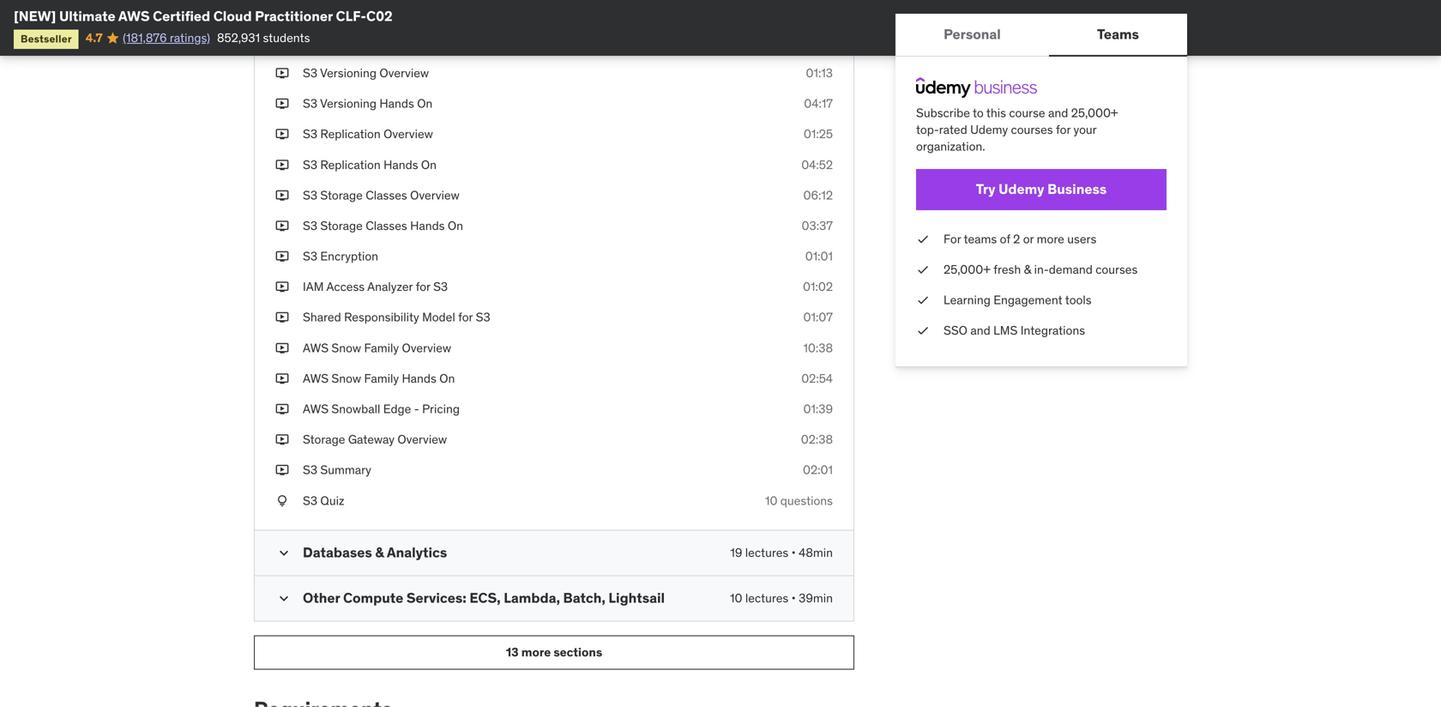 Task type: locate. For each thing, give the bounding box(es) containing it.
fresh
[[994, 262, 1022, 277]]

storage for s3 storage classes overview
[[320, 187, 363, 203]]

practitioner
[[255, 7, 333, 25]]

snow for aws snow family overview
[[332, 340, 361, 356]]

10:38
[[804, 340, 833, 356]]

organization.
[[917, 139, 986, 154]]

on up pricing
[[440, 371, 455, 386]]

1 lectures from the top
[[746, 545, 789, 560]]

overview right the 'clf-' in the left top of the page
[[367, 4, 416, 20]]

•
[[792, 545, 796, 560], [792, 590, 796, 606]]

your
[[1074, 122, 1097, 137]]

and right sso
[[971, 323, 991, 338]]

0 vertical spatial udemy
[[971, 122, 1009, 137]]

storage down "s3 replication hands on"
[[320, 187, 363, 203]]

for right model
[[458, 310, 473, 325]]

25,000+ up your
[[1072, 105, 1119, 121]]

snow down shared
[[332, 340, 361, 356]]

03:37
[[802, 218, 833, 233]]

s3 for s3 encryption
[[303, 248, 318, 264]]

s3 website overview
[[303, 4, 416, 20]]

0 horizontal spatial more
[[522, 645, 551, 660]]

for left your
[[1056, 122, 1071, 137]]

2 website from the top
[[320, 35, 364, 50]]

s3 versioning hands on
[[303, 96, 433, 111]]

udemy down this
[[971, 122, 1009, 137]]

classes
[[366, 187, 407, 203], [366, 218, 407, 233]]

1 vertical spatial storage
[[320, 218, 363, 233]]

xsmall image for aws snow family hands on
[[275, 370, 289, 387]]

0 vertical spatial more
[[1037, 231, 1065, 247]]

1 horizontal spatial &
[[1024, 262, 1032, 277]]

[new]
[[14, 7, 56, 25]]

&
[[1024, 262, 1032, 277], [375, 544, 384, 561]]

0 vertical spatial family
[[364, 340, 399, 356]]

aws snowball edge - pricing
[[303, 401, 460, 417]]

courses
[[1011, 122, 1054, 137], [1096, 262, 1138, 277]]

0 horizontal spatial 25,000+
[[944, 262, 991, 277]]

on for s3 replication hands on
[[421, 157, 437, 172]]

0 vertical spatial 25,000+
[[1072, 105, 1119, 121]]

bestseller
[[21, 32, 72, 45]]

and right course
[[1049, 105, 1069, 121]]

certified
[[153, 7, 210, 25]]

xsmall image for s3 storage classes overview
[[275, 187, 289, 204]]

10 down 19
[[730, 590, 743, 606]]

25,000+ up 'learning'
[[944, 262, 991, 277]]

01:39
[[804, 401, 833, 417]]

hands down c02
[[367, 35, 401, 50]]

1 vertical spatial classes
[[366, 218, 407, 233]]

databases
[[303, 544, 372, 561]]

storage up 's3 summary'
[[303, 432, 345, 447]]

of
[[1000, 231, 1011, 247]]

0 vertical spatial replication
[[320, 126, 381, 142]]

• left 39min
[[792, 590, 796, 606]]

and
[[1049, 105, 1069, 121], [971, 323, 991, 338]]

1 horizontal spatial and
[[1049, 105, 1069, 121]]

s3 up students
[[303, 4, 318, 20]]

students
[[263, 30, 310, 45]]

25,000+ fresh & in-demand courses
[[944, 262, 1138, 277]]

website up the s3 website hands on
[[320, 4, 364, 20]]

0 vertical spatial website
[[320, 4, 364, 20]]

business
[[1048, 180, 1107, 198]]

1 vertical spatial versioning
[[320, 96, 377, 111]]

s3 up s3 encryption
[[303, 218, 318, 233]]

10 left questions
[[766, 493, 778, 508]]

1 vertical spatial snow
[[332, 371, 361, 386]]

1 classes from the top
[[366, 187, 407, 203]]

s3 versioning overview
[[303, 65, 429, 81]]

1 horizontal spatial 25,000+
[[1072, 105, 1119, 121]]

lectures
[[746, 545, 789, 560], [746, 590, 789, 606]]

06:12
[[804, 187, 833, 203]]

0 vertical spatial for
[[1056, 122, 1071, 137]]

s3 up "iam"
[[303, 248, 318, 264]]

1 vertical spatial replication
[[320, 157, 381, 172]]

courses down course
[[1011, 122, 1054, 137]]

website down the 'clf-' in the left top of the page
[[320, 35, 364, 50]]

versioning down the s3 website hands on
[[320, 65, 377, 81]]

2 vertical spatial for
[[458, 310, 473, 325]]

1 versioning from the top
[[320, 65, 377, 81]]

classes up s3 storage classes hands on
[[366, 187, 407, 203]]

1 vertical spatial 10
[[730, 590, 743, 606]]

xsmall image for iam access analyzer for s3
[[275, 279, 289, 295]]

replication down s3 replication overview
[[320, 157, 381, 172]]

snow
[[332, 340, 361, 356], [332, 371, 361, 386]]

replication for hands
[[320, 157, 381, 172]]

1 horizontal spatial 10
[[766, 493, 778, 508]]

overview up s3 storage classes hands on
[[410, 187, 460, 203]]

other compute services: ecs, lambda, batch, lightsail
[[303, 589, 665, 607]]

or
[[1024, 231, 1034, 247]]

on up s3 storage classes overview
[[421, 157, 437, 172]]

classes down s3 storage classes overview
[[366, 218, 407, 233]]

1 snow from the top
[[332, 340, 361, 356]]

tab list
[[896, 14, 1188, 57]]

• left 48min
[[792, 545, 796, 560]]

cloud
[[213, 7, 252, 25]]

2 horizontal spatial for
[[1056, 122, 1071, 137]]

2 • from the top
[[792, 590, 796, 606]]

family down responsibility
[[364, 340, 399, 356]]

s3 down "s3 versioning overview"
[[303, 96, 318, 111]]

2 classes from the top
[[366, 218, 407, 233]]

2 family from the top
[[364, 371, 399, 386]]

lightsail
[[609, 589, 665, 607]]

for
[[1056, 122, 1071, 137], [416, 279, 431, 294], [458, 310, 473, 325]]

hands up s3 storage classes overview
[[384, 157, 418, 172]]

on down s3 storage classes overview
[[448, 218, 463, 233]]

snow up the snowball at left
[[332, 371, 361, 386]]

1 vertical spatial for
[[416, 279, 431, 294]]

0 vertical spatial lectures
[[746, 545, 789, 560]]

& left analytics
[[375, 544, 384, 561]]

0 horizontal spatial &
[[375, 544, 384, 561]]

1 website from the top
[[320, 4, 364, 20]]

852,931
[[217, 30, 260, 45]]

courses right the demand at the top right of page
[[1096, 262, 1138, 277]]

overview up "s3 replication hands on"
[[384, 126, 433, 142]]

2 replication from the top
[[320, 157, 381, 172]]

shared
[[303, 310, 341, 325]]

more right "13"
[[522, 645, 551, 660]]

on
[[404, 35, 420, 50], [417, 96, 433, 111], [421, 157, 437, 172], [448, 218, 463, 233], [440, 371, 455, 386]]

overview down model
[[402, 340, 452, 356]]

more right or
[[1037, 231, 1065, 247]]

0 vertical spatial storage
[[320, 187, 363, 203]]

1 vertical spatial 25,000+
[[944, 262, 991, 277]]

0 vertical spatial 10
[[766, 493, 778, 508]]

overview down -
[[398, 432, 447, 447]]

aws for aws snow family hands on
[[303, 371, 329, 386]]

lectures down 19 lectures • 48min
[[746, 590, 789, 606]]

sso and lms integrations
[[944, 323, 1086, 338]]

0 vertical spatial versioning
[[320, 65, 377, 81]]

• for databases & analytics
[[792, 545, 796, 560]]

1 horizontal spatial courses
[[1096, 262, 1138, 277]]

versioning
[[320, 65, 377, 81], [320, 96, 377, 111]]

1 vertical spatial and
[[971, 323, 991, 338]]

s3 down "s3 replication hands on"
[[303, 187, 318, 203]]

family up aws snowball edge - pricing
[[364, 371, 399, 386]]

access
[[327, 279, 365, 294]]

s3 storage classes hands on
[[303, 218, 463, 233]]

s3 for s3 summary
[[303, 462, 318, 478]]

on up s3 replication overview
[[417, 96, 433, 111]]

1 family from the top
[[364, 340, 399, 356]]

1 vertical spatial website
[[320, 35, 364, 50]]

0 vertical spatial classes
[[366, 187, 407, 203]]

1 horizontal spatial for
[[458, 310, 473, 325]]

tools
[[1066, 292, 1092, 308]]

udemy right try
[[999, 180, 1045, 198]]

1 replication from the top
[[320, 126, 381, 142]]

overview for s3 replication overview
[[384, 126, 433, 142]]

lectures for other compute services: ecs, lambda, batch, lightsail
[[746, 590, 789, 606]]

aws
[[118, 7, 150, 25], [303, 340, 329, 356], [303, 371, 329, 386], [303, 401, 329, 417]]

04:17
[[804, 96, 833, 111]]

2 vertical spatial storage
[[303, 432, 345, 447]]

s3 down s3 replication overview
[[303, 157, 318, 172]]

overview for s3 versioning overview
[[380, 65, 429, 81]]

users
[[1068, 231, 1097, 247]]

2 versioning from the top
[[320, 96, 377, 111]]

0 vertical spatial snow
[[332, 340, 361, 356]]

2 snow from the top
[[332, 371, 361, 386]]

s3 down the s3 versioning hands on at the top of the page
[[303, 126, 318, 142]]

on for s3 website hands on
[[404, 35, 420, 50]]

hands up -
[[402, 371, 437, 386]]

hands up s3 replication overview
[[380, 96, 414, 111]]

1 vertical spatial family
[[364, 371, 399, 386]]

versioning down "s3 versioning overview"
[[320, 96, 377, 111]]

s3 for s3 versioning hands on
[[303, 96, 318, 111]]

0 horizontal spatial for
[[416, 279, 431, 294]]

lambda,
[[504, 589, 560, 607]]

0 horizontal spatial 10
[[730, 590, 743, 606]]

s3 for s3 quiz
[[303, 493, 318, 508]]

0 vertical spatial and
[[1049, 105, 1069, 121]]

1 vertical spatial •
[[792, 590, 796, 606]]

(181,876 ratings)
[[123, 30, 210, 45]]

overview up the s3 versioning hands on at the top of the page
[[380, 65, 429, 81]]

[new] ultimate aws certified cloud practitioner clf-c02
[[14, 7, 393, 25]]

2 lectures from the top
[[746, 590, 789, 606]]

model
[[422, 310, 455, 325]]

storage for s3 storage classes hands on
[[320, 218, 363, 233]]

s3 for s3 storage classes hands on
[[303, 218, 318, 233]]

overview
[[367, 4, 416, 20], [380, 65, 429, 81], [384, 126, 433, 142], [410, 187, 460, 203], [402, 340, 452, 356], [398, 432, 447, 447]]

25,000+
[[1072, 105, 1119, 121], [944, 262, 991, 277]]

25,000+ inside subscribe to this course and 25,000+ top‑rated udemy courses for your organization.
[[1072, 105, 1119, 121]]

xsmall image
[[275, 4, 289, 20], [275, 34, 289, 51], [275, 65, 289, 82], [917, 231, 930, 247], [917, 261, 930, 278], [275, 340, 289, 357], [275, 401, 289, 418], [275, 431, 289, 448]]

xsmall image for s3 replication overview
[[275, 126, 289, 143]]

for right analyzer
[[416, 279, 431, 294]]

s3 encryption
[[303, 248, 379, 264]]

iam
[[303, 279, 324, 294]]

s3 left quiz at the bottom of page
[[303, 493, 318, 508]]

1 vertical spatial lectures
[[746, 590, 789, 606]]

lectures right 19
[[746, 545, 789, 560]]

0 vertical spatial courses
[[1011, 122, 1054, 137]]

more
[[1037, 231, 1065, 247], [522, 645, 551, 660]]

s3 replication hands on
[[303, 157, 437, 172]]

on up "s3 versioning overview"
[[404, 35, 420, 50]]

overview for storage gateway overview
[[398, 432, 447, 447]]

xsmall image for shared responsibility model for s3
[[275, 309, 289, 326]]

responsibility
[[344, 310, 419, 325]]

01:13
[[806, 65, 833, 81]]

852,931 students
[[217, 30, 310, 45]]

s3 down practitioner
[[303, 35, 318, 50]]

1 vertical spatial more
[[522, 645, 551, 660]]

xsmall image for s3 versioning hands on
[[275, 95, 289, 112]]

s3 down students
[[303, 65, 318, 81]]

1 vertical spatial courses
[[1096, 262, 1138, 277]]

& left in-
[[1024, 262, 1032, 277]]

19
[[731, 545, 743, 560]]

0 horizontal spatial courses
[[1011, 122, 1054, 137]]

s3
[[303, 4, 318, 20], [303, 35, 318, 50], [303, 65, 318, 81], [303, 96, 318, 111], [303, 126, 318, 142], [303, 157, 318, 172], [303, 187, 318, 203], [303, 218, 318, 233], [303, 248, 318, 264], [433, 279, 448, 294], [476, 310, 491, 325], [303, 462, 318, 478], [303, 493, 318, 508]]

xsmall image
[[275, 95, 289, 112], [275, 126, 289, 143], [275, 156, 289, 173], [275, 187, 289, 204], [275, 218, 289, 234], [275, 248, 289, 265], [275, 279, 289, 295], [917, 292, 930, 309], [275, 309, 289, 326], [917, 322, 930, 339], [275, 370, 289, 387], [275, 462, 289, 479], [275, 492, 289, 509]]

family for overview
[[364, 340, 399, 356]]

1 • from the top
[[792, 545, 796, 560]]

0 vertical spatial •
[[792, 545, 796, 560]]

01:02
[[803, 279, 833, 294]]

1 horizontal spatial more
[[1037, 231, 1065, 247]]

19 lectures • 48min
[[731, 545, 833, 560]]

48min
[[799, 545, 833, 560]]

storage gateway overview
[[303, 432, 447, 447]]

s3 up s3 quiz
[[303, 462, 318, 478]]

storage up s3 encryption
[[320, 218, 363, 233]]

replication down the s3 versioning hands on at the top of the page
[[320, 126, 381, 142]]



Task type: describe. For each thing, give the bounding box(es) containing it.
versioning for overview
[[320, 65, 377, 81]]

-
[[414, 401, 419, 417]]

encryption
[[320, 248, 379, 264]]

sections
[[554, 645, 603, 660]]

s3 up model
[[433, 279, 448, 294]]

xsmall image for s3 summary
[[275, 462, 289, 479]]

course
[[1010, 105, 1046, 121]]

s3 website hands on
[[303, 35, 420, 50]]

for inside subscribe to this course and 25,000+ top‑rated udemy courses for your organization.
[[1056, 122, 1071, 137]]

(181,876
[[123, 30, 167, 45]]

for
[[944, 231, 962, 247]]

hands for versioning
[[380, 96, 414, 111]]

website for overview
[[320, 4, 364, 20]]

small image
[[275, 544, 293, 562]]

for for 01:07
[[458, 310, 473, 325]]

aws for aws snowball edge - pricing
[[303, 401, 329, 417]]

aws snow family overview
[[303, 340, 452, 356]]

s3 for s3 replication hands on
[[303, 157, 318, 172]]

0 vertical spatial &
[[1024, 262, 1032, 277]]

02:01
[[803, 462, 833, 478]]

analyzer
[[367, 279, 413, 294]]

aws snow family hands on
[[303, 371, 455, 386]]

teams
[[964, 231, 997, 247]]

s3 replication overview
[[303, 126, 433, 142]]

hands for website
[[367, 35, 401, 50]]

ratings)
[[170, 30, 210, 45]]

more inside button
[[522, 645, 551, 660]]

udemy inside subscribe to this course and 25,000+ top‑rated udemy courses for your organization.
[[971, 122, 1009, 137]]

this
[[987, 105, 1007, 121]]

1 vertical spatial &
[[375, 544, 384, 561]]

quiz
[[320, 493, 344, 508]]

c02
[[366, 7, 393, 25]]

xsmall image for s3 replication hands on
[[275, 156, 289, 173]]

try udemy business
[[976, 180, 1107, 198]]

integrations
[[1021, 323, 1086, 338]]

family for hands
[[364, 371, 399, 386]]

02:38
[[801, 432, 833, 447]]

• for other compute services: ecs, lambda, batch, lightsail
[[792, 590, 796, 606]]

s3 for s3 versioning overview
[[303, 65, 318, 81]]

tab list containing personal
[[896, 14, 1188, 57]]

s3 for s3 website overview
[[303, 4, 318, 20]]

services:
[[407, 589, 467, 607]]

personal button
[[896, 14, 1050, 55]]

top‑rated
[[917, 122, 968, 137]]

lms
[[994, 323, 1018, 338]]

teams
[[1098, 25, 1140, 43]]

gateway
[[348, 432, 395, 447]]

classes for overview
[[366, 187, 407, 203]]

iam access analyzer for s3
[[303, 279, 448, 294]]

in-
[[1035, 262, 1049, 277]]

demand
[[1049, 262, 1093, 277]]

udemy business image
[[917, 77, 1038, 98]]

to
[[973, 105, 984, 121]]

13
[[506, 645, 519, 660]]

website for hands
[[320, 35, 364, 50]]

xsmall image for s3 quiz
[[275, 492, 289, 509]]

s3 for s3 storage classes overview
[[303, 187, 318, 203]]

for for 01:02
[[416, 279, 431, 294]]

hands for replication
[[384, 157, 418, 172]]

s3 storage classes overview
[[303, 187, 460, 203]]

databases & analytics
[[303, 544, 447, 561]]

aws for aws snow family overview
[[303, 340, 329, 356]]

learning
[[944, 292, 991, 308]]

02:54
[[802, 371, 833, 386]]

versioning for hands
[[320, 96, 377, 111]]

04:52
[[802, 157, 833, 172]]

10 for 10 lectures • 39min
[[730, 590, 743, 606]]

snowball
[[332, 401, 380, 417]]

subscribe to this course and 25,000+ top‑rated udemy courses for your organization.
[[917, 105, 1119, 154]]

sso
[[944, 323, 968, 338]]

13 more sections button
[[254, 635, 855, 670]]

xsmall image for s3 storage classes hands on
[[275, 218, 289, 234]]

batch,
[[563, 589, 606, 607]]

subscribe
[[917, 105, 971, 121]]

10 lectures • 39min
[[730, 590, 833, 606]]

xsmall image for s3 encryption
[[275, 248, 289, 265]]

s3 right model
[[476, 310, 491, 325]]

courses inside subscribe to this course and 25,000+ top‑rated udemy courses for your organization.
[[1011, 122, 1054, 137]]

personal
[[944, 25, 1001, 43]]

for teams of 2 or more users
[[944, 231, 1097, 247]]

questions
[[781, 493, 833, 508]]

analytics
[[387, 544, 447, 561]]

edge
[[383, 401, 411, 417]]

s3 for s3 replication overview
[[303, 126, 318, 142]]

engagement
[[994, 292, 1063, 308]]

and inside subscribe to this course and 25,000+ top‑rated udemy courses for your organization.
[[1049, 105, 1069, 121]]

summary
[[320, 462, 372, 478]]

4.7
[[86, 30, 103, 45]]

teams button
[[1050, 14, 1188, 55]]

1 vertical spatial udemy
[[999, 180, 1045, 198]]

shared responsibility model for s3
[[303, 310, 491, 325]]

13 more sections
[[506, 645, 603, 660]]

10 for 10 questions
[[766, 493, 778, 508]]

small image
[[275, 590, 293, 607]]

hands down s3 storage classes overview
[[410, 218, 445, 233]]

0 horizontal spatial and
[[971, 323, 991, 338]]

s3 quiz
[[303, 493, 344, 508]]

on for s3 versioning hands on
[[417, 96, 433, 111]]

clf-
[[336, 7, 366, 25]]

classes for hands
[[366, 218, 407, 233]]

try
[[976, 180, 996, 198]]

snow for aws snow family hands on
[[332, 371, 361, 386]]

overview for s3 website overview
[[367, 4, 416, 20]]

s3 for s3 website hands on
[[303, 35, 318, 50]]

s3 summary
[[303, 462, 372, 478]]

01:07
[[804, 310, 833, 325]]

replication for overview
[[320, 126, 381, 142]]

39min
[[799, 590, 833, 606]]

ecs,
[[470, 589, 501, 607]]

01:01
[[806, 248, 833, 264]]

other
[[303, 589, 340, 607]]

01:25
[[804, 126, 833, 142]]

lectures for databases & analytics
[[746, 545, 789, 560]]



Task type: vqa. For each thing, say whether or not it's contained in the screenshot.


